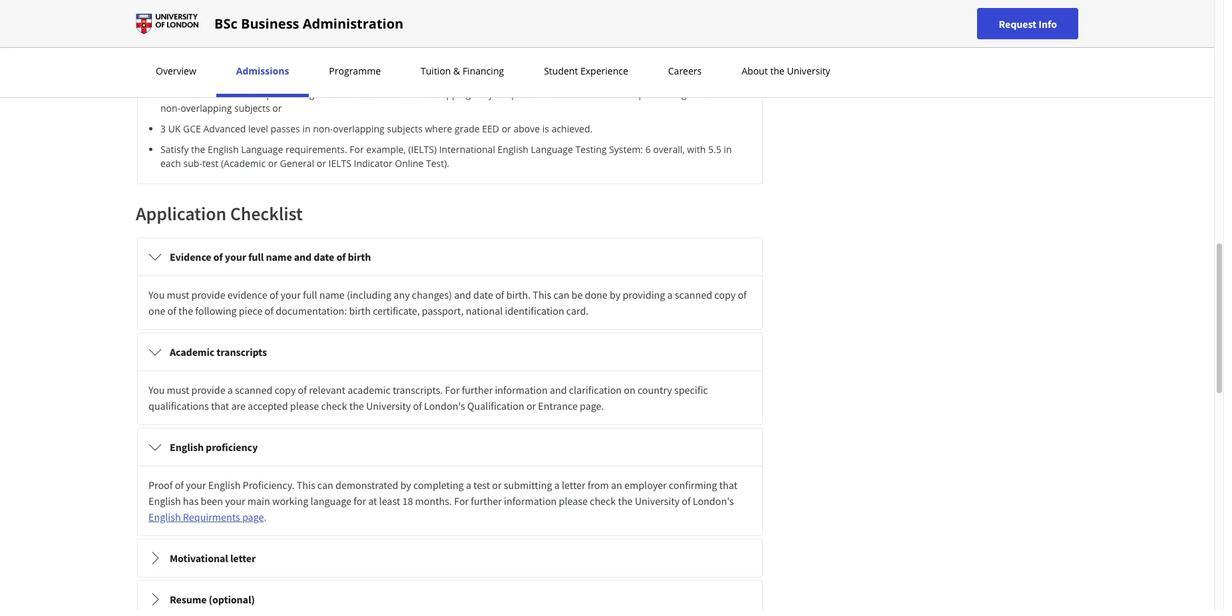 Task type: vqa. For each thing, say whether or not it's contained in the screenshot.
for
yes



Task type: describe. For each thing, give the bounding box(es) containing it.
18
[[403, 495, 413, 508]]

least
[[379, 495, 400, 508]]

info
[[1039, 17, 1058, 30]]

2 language from the left
[[531, 143, 573, 156]]

international
[[439, 143, 495, 156]]

check inside you must provide a scanned copy of relevant academic transcripts. for further information and clarification on country specific qualifications that are accepted please check the university of london's qualification or entrance page.
[[321, 400, 347, 413]]

passes down "admissions"
[[267, 88, 296, 101]]

check inside "proof of your english proficiency. this can demonstrated by completing a test or submitting a letter from an employer confirming that english has been your main working language for at least 18 months. for further information please check the university of london's english requirments page ."
[[590, 495, 616, 508]]

relevant
[[309, 384, 346, 397]]

passes inside list item
[[271, 123, 300, 135]]

and inside the evidence of your full name and date of birth dropdown button
[[294, 250, 312, 264]]

academic
[[348, 384, 391, 397]]

4
[[381, 88, 387, 101]]

a right submitting
[[555, 479, 560, 492]]

further inside "proof of your english proficiency. this can demonstrated by completing a test or submitting a letter from an employer confirming that english has been your main working language for at least 18 months. for further information please check the university of london's english requirments page ."
[[471, 495, 502, 508]]

an
[[611, 479, 623, 492]]

country
[[638, 384, 672, 397]]

national
[[466, 304, 503, 318]]

in right e
[[731, 88, 739, 101]]

or inside you must provide a scanned copy of relevant academic transcripts. for further information and clarification on country specific qualifications that are accepted please check the university of london's qualification or entrance page.
[[527, 400, 536, 413]]

application
[[136, 202, 227, 226]]

student
[[544, 65, 578, 77]]

letter inside 'dropdown button'
[[230, 552, 256, 565]]

academic transcripts
[[170, 346, 267, 359]]

each
[[160, 157, 181, 170]]

sub-
[[183, 157, 202, 170]]

the inside you must provide a scanned copy of relevant academic transcripts. for further information and clarification on country specific qualifications that are accepted please check the university of london's qualification or entrance page.
[[349, 400, 364, 413]]

transcripts.
[[393, 384, 443, 397]]

following
[[195, 304, 237, 318]]

name inside dropdown button
[[266, 250, 292, 264]]

provide for evidence
[[191, 288, 225, 302]]

careers
[[668, 65, 702, 77]]

been
[[201, 495, 223, 508]]

evidence
[[170, 250, 211, 264]]

6
[[646, 143, 651, 156]]

clarification
[[569, 384, 622, 397]]

qualifications
[[149, 400, 209, 413]]

for
[[354, 495, 366, 508]]

or inside list item
[[502, 123, 511, 135]]

information inside you must provide a scanned copy of relevant academic transcripts. for further information and clarification on country specific qualifications that are accepted please check the university of london's qualification or entrance page.
[[495, 384, 548, 397]]

request
[[999, 17, 1037, 30]]

tuition & financing link
[[417, 65, 508, 77]]

submitting
[[504, 479, 552, 492]]

for inside satisfy the english language requirements. for example, (ielts) international english language testing system: 6 overall, with 5.5 in each sub-test (academic or general or ielts indicator online test).
[[350, 143, 364, 156]]

achieved.
[[552, 123, 593, 135]]

one
[[149, 304, 165, 318]]

about
[[742, 65, 768, 77]]

gce inside list item
[[183, 123, 201, 135]]

satisfy the english language requirements. for example, (ielts) international english language testing system: 6 overall, with 5.5 in each sub-test (academic or general or ielts indicator online test).
[[160, 143, 732, 170]]

uk down student experience
[[573, 88, 586, 101]]

by inside you must provide evidence of your full name (including any changes) and date of birth. this can be done by providing a scanned copy of one of the following piece of documentation: birth certificate, passport, national identification card.
[[610, 288, 621, 302]]

a inside you must provide evidence of your full name (including any changes) and date of birth. this can be done by providing a scanned copy of one of the following piece of documentation: birth certificate, passport, national identification card.
[[668, 288, 673, 302]]

or inside 3 uk gcse / gce o level passes at grade a – c / 9 – 4 in non-overlapping subjects plus 2 further uk gce a level passes at grade a - e in non-overlapping subjects or
[[273, 102, 282, 115]]

or down requirements.
[[317, 157, 326, 170]]

academic
[[170, 346, 215, 359]]

for inside "proof of your english proficiency. this can demonstrated by completing a test or submitting a letter from an employer confirming that english has been your main working language for at least 18 months. for further information please check the university of london's english requirments page ."
[[454, 495, 469, 508]]

.
[[264, 511, 267, 524]]

grade inside list item
[[455, 123, 480, 135]]

the inside you must provide evidence of your full name (including any changes) and date of birth. this can be done by providing a scanned copy of one of the following piece of documentation: birth certificate, passport, national identification card.
[[179, 304, 193, 318]]

2 – from the left
[[374, 88, 379, 101]]

full inside you must provide evidence of your full name (including any changes) and date of birth. this can be done by providing a scanned copy of one of the following piece of documentation: birth certificate, passport, national identification card.
[[303, 288, 317, 302]]

done
[[585, 288, 608, 302]]

2 horizontal spatial grade
[[682, 88, 707, 101]]

0 horizontal spatial grade
[[309, 88, 334, 101]]

3 a from the left
[[709, 88, 715, 101]]

plus
[[512, 88, 530, 101]]

0 vertical spatial non-
[[400, 88, 420, 101]]

o
[[235, 88, 242, 101]]

2 horizontal spatial overlapping
[[420, 88, 471, 101]]

5.5
[[709, 143, 722, 156]]

passport,
[[422, 304, 464, 318]]

satisfy
[[160, 143, 189, 156]]

motivational letter
[[170, 552, 256, 565]]

request info button
[[978, 8, 1079, 39]]

english proficiency
[[170, 441, 258, 454]]

a right completing
[[466, 479, 472, 492]]

in right 4
[[389, 88, 397, 101]]

resume (optional)
[[170, 593, 255, 607]]

your inside you must provide evidence of your full name (including any changes) and date of birth. this can be done by providing a scanned copy of one of the following piece of documentation: birth certificate, passport, national identification card.
[[281, 288, 301, 302]]

2 horizontal spatial gce
[[588, 88, 606, 101]]

scanned inside you must provide a scanned copy of relevant academic transcripts. for further information and clarification on country specific qualifications that are accepted please check the university of london's qualification or entrance page.
[[235, 384, 273, 397]]

satisfy the english language requirements. for example, (ielts) international english language testing system: 6 overall, with 5.5 in each sub-test (academic or general or ielts indicator online test). list item
[[160, 143, 752, 170]]

with
[[687, 143, 706, 156]]

copy inside you must provide evidence of your full name (including any changes) and date of birth. this can be done by providing a scanned copy of one of the following piece of documentation: birth certificate, passport, national identification card.
[[715, 288, 736, 302]]

c
[[352, 88, 358, 101]]

be
[[572, 288, 583, 302]]

provide for a
[[191, 384, 225, 397]]

letter inside "proof of your english proficiency. this can demonstrated by completing a test or submitting a letter from an employer confirming that english has been your main working language for at least 18 months. for further information please check the university of london's english requirments page ."
[[562, 479, 586, 492]]

further inside you must provide a scanned copy of relevant academic transcripts. for further information and clarification on country specific qualifications that are accepted please check the university of london's qualification or entrance page.
[[462, 384, 493, 397]]

student experience
[[544, 65, 629, 77]]

the right about
[[771, 65, 785, 77]]

about the university
[[742, 65, 831, 77]]

page.
[[580, 400, 604, 413]]

3 uk gcse / gce o level passes at grade a – c / 9 – 4 in non-overlapping subjects plus 2 further uk gce a level passes at grade a - e in non-overlapping subjects or
[[160, 88, 739, 115]]

motivational
[[170, 552, 228, 565]]

request info
[[999, 17, 1058, 30]]

can inside you must provide evidence of your full name (including any changes) and date of birth. this can be done by providing a scanned copy of one of the following piece of documentation: birth certificate, passport, national identification card.
[[554, 288, 570, 302]]

academic transcripts button
[[138, 334, 763, 371]]

business
[[241, 14, 299, 32]]

accepted
[[248, 400, 288, 413]]

certificate,
[[373, 304, 420, 318]]

name inside you must provide evidence of your full name (including any changes) and date of birth. this can be done by providing a scanned copy of one of the following piece of documentation: birth certificate, passport, national identification card.
[[319, 288, 345, 302]]

application checklist
[[136, 202, 303, 226]]

subjects inside list item
[[387, 123, 423, 135]]

level down experience at the top of page
[[617, 88, 637, 101]]

you must provide a scanned copy of relevant academic transcripts. for further information and clarification on country specific qualifications that are accepted please check the university of london's qualification or entrance page.
[[149, 384, 708, 413]]

a inside you must provide a scanned copy of relevant academic transcripts. for further information and clarification on country specific qualifications that are accepted please check the university of london's qualification or entrance page.
[[228, 384, 233, 397]]

gcse
[[183, 88, 206, 101]]

date inside dropdown button
[[314, 250, 335, 264]]

2
[[532, 88, 538, 101]]

has
[[183, 495, 199, 508]]

london's inside you must provide a scanned copy of relevant academic transcripts. for further information and clarification on country specific qualifications that are accepted please check the university of london's qualification or entrance page.
[[424, 400, 465, 413]]

from
[[588, 479, 609, 492]]

eed
[[482, 123, 499, 135]]

3 uk gcse / gce o level passes at grade a – c / 9 – 4 in non-overlapping subjects plus 2 further uk gce a level passes at grade a - e in non-overlapping subjects or list item
[[160, 87, 752, 115]]

2 / from the left
[[361, 88, 364, 101]]

must for you must provide evidence of your full name (including any changes) and date of birth. this can be done by providing a scanned copy of one of the following piece of documentation: birth certificate, passport, national identification card.
[[167, 288, 189, 302]]

identification
[[505, 304, 565, 318]]

programme
[[329, 65, 381, 77]]

ielts
[[329, 157, 352, 170]]

bsc
[[215, 14, 238, 32]]

non- inside list item
[[313, 123, 333, 135]]

admissions
[[236, 65, 289, 77]]

uk for 3 uk gce advanced level passes in non-overlapping subjects where grade eed or above is achieved.
[[168, 123, 181, 135]]

financing
[[463, 65, 504, 77]]

(ielts)
[[408, 143, 437, 156]]

please inside "proof of your english proficiency. this can demonstrated by completing a test or submitting a letter from an employer confirming that english has been your main working language for at least 18 months. for further information please check the university of london's english requirments page ."
[[559, 495, 588, 508]]

the inside satisfy the english language requirements. for example, (ielts) international english language testing system: 6 overall, with 5.5 in each sub-test (academic or general or ielts indicator online test).
[[191, 143, 205, 156]]

at for non-
[[671, 88, 679, 101]]

completing
[[414, 479, 464, 492]]

2 a from the left
[[608, 88, 614, 101]]

1 a from the left
[[337, 88, 343, 101]]

at for employer
[[368, 495, 377, 508]]

-
[[718, 88, 721, 101]]

&
[[454, 65, 460, 77]]



Task type: locate. For each thing, give the bounding box(es) containing it.
information down submitting
[[504, 495, 557, 508]]

by up 18
[[401, 479, 411, 492]]

a left c
[[337, 88, 343, 101]]

0 horizontal spatial that
[[211, 400, 229, 413]]

proof of your english proficiency. this can demonstrated by completing a test or submitting a letter from an employer confirming that english has been your main working language for at least 18 months. for further information please check the university of london's english requirments page .
[[149, 479, 738, 524]]

provide up following
[[191, 288, 225, 302]]

scanned right providing
[[675, 288, 713, 302]]

must up qualifications
[[167, 384, 189, 397]]

evidence
[[228, 288, 268, 302]]

overview link
[[152, 65, 200, 77]]

at right for
[[368, 495, 377, 508]]

must down evidence
[[167, 288, 189, 302]]

uk inside list item
[[168, 123, 181, 135]]

2 horizontal spatial at
[[671, 88, 679, 101]]

this up the identification
[[533, 288, 552, 302]]

0 vertical spatial overlapping
[[420, 88, 471, 101]]

and up entrance
[[550, 384, 567, 397]]

1 horizontal spatial subjects
[[387, 123, 423, 135]]

general
[[280, 157, 314, 170]]

test right completing
[[474, 479, 490, 492]]

test inside "proof of your english proficiency. this can demonstrated by completing a test or submitting a letter from an employer confirming that english has been your main working language for at least 18 months. for further information please check the university of london's english requirments page ."
[[474, 479, 490, 492]]

2 horizontal spatial university
[[787, 65, 831, 77]]

and up documentation:
[[294, 250, 312, 264]]

copy
[[715, 288, 736, 302], [275, 384, 296, 397]]

or right "eed"
[[502, 123, 511, 135]]

test).
[[426, 157, 450, 170]]

level
[[244, 88, 264, 101], [617, 88, 637, 101], [248, 123, 268, 135]]

check down the from
[[590, 495, 616, 508]]

1 vertical spatial copy
[[275, 384, 296, 397]]

0 vertical spatial for
[[350, 143, 364, 156]]

the inside "proof of your english proficiency. this can demonstrated by completing a test or submitting a letter from an employer confirming that english has been your main working language for at least 18 months. for further information please check the university of london's english requirments page ."
[[618, 495, 633, 508]]

–
[[345, 88, 350, 101], [374, 88, 379, 101]]

3 for 3 uk gce advanced level passes in non-overlapping subjects where grade eed or above is achieved.
[[160, 123, 166, 135]]

1 horizontal spatial that
[[720, 479, 738, 492]]

for
[[350, 143, 364, 156], [445, 384, 460, 397], [454, 495, 469, 508]]

providing
[[623, 288, 666, 302]]

1 vertical spatial this
[[297, 479, 315, 492]]

2 3 from the top
[[160, 123, 166, 135]]

for inside you must provide a scanned copy of relevant academic transcripts. for further information and clarification on country specific qualifications that are accepted please check the university of london's qualification or entrance page.
[[445, 384, 460, 397]]

1 horizontal spatial a
[[608, 88, 614, 101]]

1 vertical spatial letter
[[230, 552, 256, 565]]

must
[[167, 288, 189, 302], [167, 384, 189, 397]]

3 for 3 uk gcse / gce o level passes at grade a – c / 9 – 4 in non-overlapping subjects plus 2 further uk gce a level passes at grade a - e in non-overlapping subjects or
[[160, 88, 166, 101]]

language down is
[[531, 143, 573, 156]]

1 horizontal spatial name
[[319, 288, 345, 302]]

your up evidence
[[225, 250, 246, 264]]

letter
[[562, 479, 586, 492], [230, 552, 256, 565]]

must for you must provide a scanned copy of relevant academic transcripts. for further information and clarification on country specific qualifications that are accepted please check the university of london's qualification or entrance page.
[[167, 384, 189, 397]]

university inside you must provide a scanned copy of relevant academic transcripts. for further information and clarification on country specific qualifications that are accepted please check the university of london's qualification or entrance page.
[[366, 400, 411, 413]]

2 you from the top
[[149, 384, 165, 397]]

3 uk gce advanced level passes in non-overlapping subjects where grade eed or above is achieved. list item
[[160, 122, 752, 136]]

0 vertical spatial can
[[554, 288, 570, 302]]

programme link
[[325, 65, 385, 77]]

overall,
[[654, 143, 685, 156]]

further up qualification
[[462, 384, 493, 397]]

0 vertical spatial by
[[610, 288, 621, 302]]

1 horizontal spatial gce
[[214, 88, 232, 101]]

1 horizontal spatial –
[[374, 88, 379, 101]]

non- up requirements.
[[313, 123, 333, 135]]

letter down page
[[230, 552, 256, 565]]

main
[[248, 495, 270, 508]]

at down careers link
[[671, 88, 679, 101]]

0 vertical spatial please
[[290, 400, 319, 413]]

this inside "proof of your english proficiency. this can demonstrated by completing a test or submitting a letter from an employer confirming that english has been your main working language for at least 18 months. for further information please check the university of london's english requirments page ."
[[297, 479, 315, 492]]

1 vertical spatial scanned
[[235, 384, 273, 397]]

1 vertical spatial subjects
[[234, 102, 270, 115]]

1 horizontal spatial letter
[[562, 479, 586, 492]]

test inside satisfy the english language requirements. for example, (ielts) international english language testing system: 6 overall, with 5.5 in each sub-test (academic or general or ielts indicator online test).
[[202, 157, 219, 170]]

3 inside 3 uk gcse / gce o level passes at grade a – c / 9 – 4 in non-overlapping subjects plus 2 further uk gce a level passes at grade a - e in non-overlapping subjects or
[[160, 88, 166, 101]]

0 horizontal spatial language
[[241, 143, 283, 156]]

0 horizontal spatial by
[[401, 479, 411, 492]]

that left are
[[211, 400, 229, 413]]

1 horizontal spatial by
[[610, 288, 621, 302]]

checklist
[[230, 202, 303, 226]]

gce up satisfy
[[183, 123, 201, 135]]

0 vertical spatial provide
[[191, 288, 225, 302]]

your inside dropdown button
[[225, 250, 246, 264]]

1 horizontal spatial at
[[368, 495, 377, 508]]

in inside list item
[[303, 123, 311, 135]]

must inside you must provide evidence of your full name (including any changes) and date of birth. this can be done by providing a scanned copy of one of the following piece of documentation: birth certificate, passport, national identification card.
[[167, 288, 189, 302]]

subjects down o
[[234, 102, 270, 115]]

check
[[321, 400, 347, 413], [590, 495, 616, 508]]

1 vertical spatial must
[[167, 384, 189, 397]]

2 vertical spatial overlapping
[[333, 123, 385, 135]]

and inside you must provide evidence of your full name (including any changes) and date of birth. this can be done by providing a scanned copy of one of the following piece of documentation: birth certificate, passport, national identification card.
[[454, 288, 471, 302]]

non- right 4
[[400, 88, 420, 101]]

2 horizontal spatial and
[[550, 384, 567, 397]]

that inside you must provide a scanned copy of relevant academic transcripts. for further information and clarification on country specific qualifications that are accepted please check the university of london's qualification or entrance page.
[[211, 400, 229, 413]]

birth up (including
[[348, 250, 371, 264]]

/ left 9
[[361, 88, 364, 101]]

0 vertical spatial that
[[211, 400, 229, 413]]

can left be
[[554, 288, 570, 302]]

0 vertical spatial copy
[[715, 288, 736, 302]]

2 vertical spatial non-
[[313, 123, 333, 135]]

1 vertical spatial university
[[366, 400, 411, 413]]

2 must from the top
[[167, 384, 189, 397]]

1 horizontal spatial date
[[474, 288, 493, 302]]

9
[[366, 88, 372, 101]]

of
[[214, 250, 223, 264], [337, 250, 346, 264], [270, 288, 279, 302], [496, 288, 504, 302], [738, 288, 747, 302], [168, 304, 176, 318], [265, 304, 274, 318], [298, 384, 307, 397], [413, 400, 422, 413], [175, 479, 184, 492], [682, 495, 691, 508]]

careers link
[[664, 65, 706, 77]]

a right providing
[[668, 288, 673, 302]]

0 vertical spatial you
[[149, 288, 165, 302]]

london's down confirming
[[693, 495, 734, 508]]

0 horizontal spatial date
[[314, 250, 335, 264]]

you inside you must provide evidence of your full name (including any changes) and date of birth. this can be done by providing a scanned copy of one of the following piece of documentation: birth certificate, passport, national identification card.
[[149, 288, 165, 302]]

0 vertical spatial name
[[266, 250, 292, 264]]

0 vertical spatial subjects
[[474, 88, 509, 101]]

provide inside you must provide evidence of your full name (including any changes) and date of birth. this can be done by providing a scanned copy of one of the following piece of documentation: birth certificate, passport, national identification card.
[[191, 288, 225, 302]]

your up has
[[186, 479, 206, 492]]

0 horizontal spatial and
[[294, 250, 312, 264]]

1 vertical spatial non-
[[160, 102, 181, 115]]

piece
[[239, 304, 263, 318]]

system:
[[609, 143, 643, 156]]

you up one
[[149, 288, 165, 302]]

in inside satisfy the english language requirements. for example, (ielts) international english language testing system: 6 overall, with 5.5 in each sub-test (academic or general or ielts indicator online test).
[[724, 143, 732, 156]]

1 horizontal spatial scanned
[[675, 288, 713, 302]]

subjects down financing
[[474, 88, 509, 101]]

passes up "general"
[[271, 123, 300, 135]]

1 horizontal spatial language
[[531, 143, 573, 156]]

a
[[668, 288, 673, 302], [228, 384, 233, 397], [466, 479, 472, 492], [555, 479, 560, 492]]

0 horizontal spatial /
[[209, 88, 212, 101]]

requirments
[[183, 511, 240, 524]]

1 – from the left
[[345, 88, 350, 101]]

can up the language
[[318, 479, 334, 492]]

london's inside "proof of your english proficiency. this can demonstrated by completing a test or submitting a letter from an employer confirming that english has been your main working language for at least 18 months. for further information please check the university of london's english requirments page ."
[[693, 495, 734, 508]]

page
[[242, 511, 264, 524]]

overlapping up example, at the top left of the page
[[333, 123, 385, 135]]

or inside "proof of your english proficiency. this can demonstrated by completing a test or submitting a letter from an employer confirming that english has been your main working language for at least 18 months. for further information please check the university of london's english requirments page ."
[[492, 479, 502, 492]]

that right confirming
[[720, 479, 738, 492]]

language
[[311, 495, 352, 508]]

evidence of your full name and date of birth
[[170, 250, 371, 264]]

1 horizontal spatial copy
[[715, 288, 736, 302]]

you inside you must provide a scanned copy of relevant academic transcripts. for further information and clarification on country specific qualifications that are accepted please check the university of london's qualification or entrance page.
[[149, 384, 165, 397]]

(academic
[[221, 157, 266, 170]]

university of london image
[[136, 13, 199, 34]]

0 vertical spatial university
[[787, 65, 831, 77]]

for down completing
[[454, 495, 469, 508]]

list containing 3 uk gcse / gce o level passes at grade a – c / 9 – 4 in non-overlapping subjects plus 2 further uk gce a level passes at grade a - e in non-overlapping subjects or
[[154, 87, 752, 170]]

language up (academic
[[241, 143, 283, 156]]

0 horizontal spatial scanned
[[235, 384, 273, 397]]

can inside "proof of your english proficiency. this can demonstrated by completing a test or submitting a letter from an employer confirming that english has been your main working language for at least 18 months. for further information please check the university of london's english requirments page ."
[[318, 479, 334, 492]]

0 horizontal spatial test
[[202, 157, 219, 170]]

1 vertical spatial overlapping
[[181, 102, 232, 115]]

1 vertical spatial check
[[590, 495, 616, 508]]

advanced
[[203, 123, 246, 135]]

resume
[[170, 593, 207, 607]]

proof
[[149, 479, 173, 492]]

1 language from the left
[[241, 143, 283, 156]]

(optional)
[[209, 593, 255, 607]]

3 inside list item
[[160, 123, 166, 135]]

and
[[294, 250, 312, 264], [454, 288, 471, 302], [550, 384, 567, 397]]

birth.
[[507, 288, 531, 302]]

level right advanced
[[248, 123, 268, 135]]

0 horizontal spatial university
[[366, 400, 411, 413]]

london's down transcripts.
[[424, 400, 465, 413]]

letter left the from
[[562, 479, 586, 492]]

0 vertical spatial birth
[[348, 250, 371, 264]]

scanned
[[675, 288, 713, 302], [235, 384, 273, 397]]

english inside dropdown button
[[170, 441, 204, 454]]

scanned inside you must provide evidence of your full name (including any changes) and date of birth. this can be done by providing a scanned copy of one of the following piece of documentation: birth certificate, passport, national identification card.
[[675, 288, 713, 302]]

birth down (including
[[349, 304, 371, 318]]

1 you from the top
[[149, 288, 165, 302]]

1 / from the left
[[209, 88, 212, 101]]

further
[[540, 88, 571, 101], [462, 384, 493, 397], [471, 495, 502, 508]]

indicator
[[354, 157, 393, 170]]

2 vertical spatial for
[[454, 495, 469, 508]]

(including
[[347, 288, 392, 302]]

0 horizontal spatial this
[[297, 479, 315, 492]]

birth inside dropdown button
[[348, 250, 371, 264]]

grade left c
[[309, 88, 334, 101]]

0 vertical spatial date
[[314, 250, 335, 264]]

1 must from the top
[[167, 288, 189, 302]]

0 vertical spatial test
[[202, 157, 219, 170]]

your up documentation:
[[281, 288, 301, 302]]

admissions link
[[232, 65, 293, 77]]

that
[[211, 400, 229, 413], [720, 479, 738, 492]]

overlapping down gcse
[[181, 102, 232, 115]]

for right transcripts.
[[445, 384, 460, 397]]

please inside you must provide a scanned copy of relevant academic transcripts. for further information and clarification on country specific qualifications that are accepted please check the university of london's qualification or entrance page.
[[290, 400, 319, 413]]

check down relevant
[[321, 400, 347, 413]]

1 horizontal spatial grade
[[455, 123, 480, 135]]

0 vertical spatial letter
[[562, 479, 586, 492]]

gce
[[214, 88, 232, 101], [588, 88, 606, 101], [183, 123, 201, 135]]

1 vertical spatial please
[[559, 495, 588, 508]]

overlapping inside list item
[[333, 123, 385, 135]]

0 vertical spatial further
[[540, 88, 571, 101]]

1 horizontal spatial full
[[303, 288, 317, 302]]

or left "general"
[[268, 157, 278, 170]]

further right 2
[[540, 88, 571, 101]]

2 vertical spatial and
[[550, 384, 567, 397]]

the up sub-
[[191, 143, 205, 156]]

student experience link
[[540, 65, 633, 77]]

demonstrated
[[336, 479, 398, 492]]

by right done
[[610, 288, 621, 302]]

full inside dropdown button
[[248, 250, 264, 264]]

date inside you must provide evidence of your full name (including any changes) and date of birth. this can be done by providing a scanned copy of one of the following piece of documentation: birth certificate, passport, national identification card.
[[474, 288, 493, 302]]

this inside you must provide evidence of your full name (including any changes) and date of birth. this can be done by providing a scanned copy of one of the following piece of documentation: birth certificate, passport, national identification card.
[[533, 288, 552, 302]]

0 horizontal spatial can
[[318, 479, 334, 492]]

gce down experience at the top of page
[[588, 88, 606, 101]]

1 provide from the top
[[191, 288, 225, 302]]

date up national
[[474, 288, 493, 302]]

above
[[514, 123, 540, 135]]

subjects up (ielts)
[[387, 123, 423, 135]]

0 vertical spatial scanned
[[675, 288, 713, 302]]

motivational letter button
[[138, 540, 763, 577]]

this
[[533, 288, 552, 302], [297, 479, 315, 492]]

for up indicator on the top
[[350, 143, 364, 156]]

1 vertical spatial that
[[720, 479, 738, 492]]

uk up satisfy
[[168, 123, 181, 135]]

0 horizontal spatial a
[[337, 88, 343, 101]]

0 vertical spatial 3
[[160, 88, 166, 101]]

list
[[154, 87, 752, 170]]

uk for 3 uk gcse / gce o level passes at grade a – c / 9 – 4 in non-overlapping subjects plus 2 further uk gce a level passes at grade a - e in non-overlapping subjects or
[[168, 88, 181, 101]]

must inside you must provide a scanned copy of relevant academic transcripts. for further information and clarification on country specific qualifications that are accepted please check the university of london's qualification or entrance page.
[[167, 384, 189, 397]]

copy inside you must provide a scanned copy of relevant academic transcripts. for further information and clarification on country specific qualifications that are accepted please check the university of london's qualification or entrance page.
[[275, 384, 296, 397]]

name up documentation:
[[319, 288, 345, 302]]

university down employer
[[635, 495, 680, 508]]

working
[[272, 495, 309, 508]]

proficiency.
[[243, 479, 295, 492]]

0 vertical spatial must
[[167, 288, 189, 302]]

date
[[314, 250, 335, 264], [474, 288, 493, 302]]

0 horizontal spatial name
[[266, 250, 292, 264]]

grade
[[309, 88, 334, 101], [682, 88, 707, 101], [455, 123, 480, 135]]

1 vertical spatial provide
[[191, 384, 225, 397]]

about the university link
[[738, 65, 835, 77]]

0 horizontal spatial copy
[[275, 384, 296, 397]]

overlapping down the tuition
[[420, 88, 471, 101]]

by
[[610, 288, 621, 302], [401, 479, 411, 492]]

provide inside you must provide a scanned copy of relevant academic transcripts. for further information and clarification on country specific qualifications that are accepted please check the university of london's qualification or entrance page.
[[191, 384, 225, 397]]

bsc business administration
[[215, 14, 404, 32]]

– right 9
[[374, 88, 379, 101]]

or left submitting
[[492, 479, 502, 492]]

where
[[425, 123, 452, 135]]

1 3 from the top
[[160, 88, 166, 101]]

the
[[771, 65, 785, 77], [191, 143, 205, 156], [179, 304, 193, 318], [349, 400, 364, 413], [618, 495, 633, 508]]

the down an
[[618, 495, 633, 508]]

2 horizontal spatial non-
[[400, 88, 420, 101]]

at
[[299, 88, 307, 101], [671, 88, 679, 101], [368, 495, 377, 508]]

experience
[[581, 65, 629, 77]]

level right o
[[244, 88, 264, 101]]

1 vertical spatial further
[[462, 384, 493, 397]]

gce left o
[[214, 88, 232, 101]]

documentation:
[[276, 304, 347, 318]]

1 vertical spatial for
[[445, 384, 460, 397]]

1 horizontal spatial please
[[559, 495, 588, 508]]

0 vertical spatial london's
[[424, 400, 465, 413]]

further right months.
[[471, 495, 502, 508]]

3 down overview link
[[160, 88, 166, 101]]

0 horizontal spatial london's
[[424, 400, 465, 413]]

card.
[[567, 304, 589, 318]]

tuition & financing
[[421, 65, 504, 77]]

full up evidence
[[248, 250, 264, 264]]

english requirments page link
[[149, 511, 264, 524]]

/ right gcse
[[209, 88, 212, 101]]

non- down overview link
[[160, 102, 181, 115]]

1 horizontal spatial and
[[454, 288, 471, 302]]

1 vertical spatial name
[[319, 288, 345, 302]]

information inside "proof of your english proficiency. this can demonstrated by completing a test or submitting a letter from an employer confirming that english has been your main working language for at least 18 months. for further information please check the university of london's english requirments page ."
[[504, 495, 557, 508]]

full up documentation:
[[303, 288, 317, 302]]

0 horizontal spatial at
[[299, 88, 307, 101]]

1 vertical spatial and
[[454, 288, 471, 302]]

your right been in the left bottom of the page
[[225, 495, 245, 508]]

you
[[149, 288, 165, 302], [149, 384, 165, 397]]

0 vertical spatial this
[[533, 288, 552, 302]]

date up documentation:
[[314, 250, 335, 264]]

specific
[[675, 384, 708, 397]]

3 up satisfy
[[160, 123, 166, 135]]

a up are
[[228, 384, 233, 397]]

example,
[[366, 143, 406, 156]]

birth
[[348, 250, 371, 264], [349, 304, 371, 318]]

english
[[208, 143, 239, 156], [498, 143, 529, 156], [170, 441, 204, 454], [208, 479, 241, 492], [149, 495, 181, 508], [149, 511, 181, 524]]

2 horizontal spatial a
[[709, 88, 715, 101]]

1 horizontal spatial /
[[361, 88, 364, 101]]

birth inside you must provide evidence of your full name (including any changes) and date of birth. this can be done by providing a scanned copy of one of the following piece of documentation: birth certificate, passport, national identification card.
[[349, 304, 371, 318]]

subjects
[[474, 88, 509, 101], [234, 102, 270, 115], [387, 123, 423, 135]]

you up qualifications
[[149, 384, 165, 397]]

0 vertical spatial full
[[248, 250, 264, 264]]

1 horizontal spatial can
[[554, 288, 570, 302]]

0 horizontal spatial please
[[290, 400, 319, 413]]

at inside "proof of your english proficiency. this can demonstrated by completing a test or submitting a letter from an employer confirming that english has been your main working language for at least 18 months. for further information please check the university of london's english requirments page ."
[[368, 495, 377, 508]]

university down academic
[[366, 400, 411, 413]]

a down experience at the top of page
[[608, 88, 614, 101]]

2 provide from the top
[[191, 384, 225, 397]]

passes down careers
[[639, 88, 668, 101]]

and inside you must provide a scanned copy of relevant academic transcripts. for further information and clarification on country specific qualifications that are accepted please check the university of london's qualification or entrance page.
[[550, 384, 567, 397]]

you for you must provide evidence of your full name (including any changes) and date of birth. this can be done by providing a scanned copy of one of the following piece of documentation: birth certificate, passport, national identification card.
[[149, 288, 165, 302]]

qualification
[[467, 400, 525, 413]]

is
[[543, 123, 549, 135]]

1 horizontal spatial this
[[533, 288, 552, 302]]

1 vertical spatial you
[[149, 384, 165, 397]]

– left c
[[345, 88, 350, 101]]

level inside 3 uk gce advanced level passes in non-overlapping subjects where grade eed or above is achieved. list item
[[248, 123, 268, 135]]

information up qualification
[[495, 384, 548, 397]]

1 vertical spatial full
[[303, 288, 317, 302]]

a
[[337, 88, 343, 101], [608, 88, 614, 101], [709, 88, 715, 101]]

this up working
[[297, 479, 315, 492]]

0 horizontal spatial subjects
[[234, 102, 270, 115]]

you for you must provide a scanned copy of relevant academic transcripts. for further information and clarification on country specific qualifications that are accepted please check the university of london's qualification or entrance page.
[[149, 384, 165, 397]]

that inside "proof of your english proficiency. this can demonstrated by completing a test or submitting a letter from an employer confirming that english has been your main working language for at least 18 months. for further information please check the university of london's english requirments page ."
[[720, 479, 738, 492]]

by inside "proof of your english proficiency. this can demonstrated by completing a test or submitting a letter from an employer confirming that english has been your main working language for at least 18 months. for further information please check the university of london's english requirments page ."
[[401, 479, 411, 492]]

name down checklist
[[266, 250, 292, 264]]

0 horizontal spatial gce
[[183, 123, 201, 135]]

english proficiency button
[[138, 429, 763, 466]]

university right about
[[787, 65, 831, 77]]

0 horizontal spatial overlapping
[[181, 102, 232, 115]]

the down academic
[[349, 400, 364, 413]]

your
[[225, 250, 246, 264], [281, 288, 301, 302], [186, 479, 206, 492], [225, 495, 245, 508]]

or down admissions link
[[273, 102, 282, 115]]

and up passport,
[[454, 288, 471, 302]]

provide up qualifications
[[191, 384, 225, 397]]

uk
[[168, 88, 181, 101], [573, 88, 586, 101], [168, 123, 181, 135]]

at left c
[[299, 88, 307, 101]]

2 vertical spatial subjects
[[387, 123, 423, 135]]

test left (academic
[[202, 157, 219, 170]]

1 vertical spatial london's
[[693, 495, 734, 508]]

1 vertical spatial by
[[401, 479, 411, 492]]

0 horizontal spatial –
[[345, 88, 350, 101]]

university inside "proof of your english proficiency. this can demonstrated by completing a test or submitting a letter from an employer confirming that english has been your main working language for at least 18 months. for further information please check the university of london's english requirments page ."
[[635, 495, 680, 508]]

scanned up accepted
[[235, 384, 273, 397]]

2 horizontal spatial subjects
[[474, 88, 509, 101]]

please down relevant
[[290, 400, 319, 413]]

evidence of your full name and date of birth button
[[138, 238, 763, 276]]

confirming
[[669, 479, 718, 492]]

administration
[[303, 14, 404, 32]]

in up requirements.
[[303, 123, 311, 135]]

information
[[495, 384, 548, 397], [504, 495, 557, 508]]

further inside 3 uk gcse / gce o level passes at grade a – c / 9 – 4 in non-overlapping subjects plus 2 further uk gce a level passes at grade a - e in non-overlapping subjects or
[[540, 88, 571, 101]]



